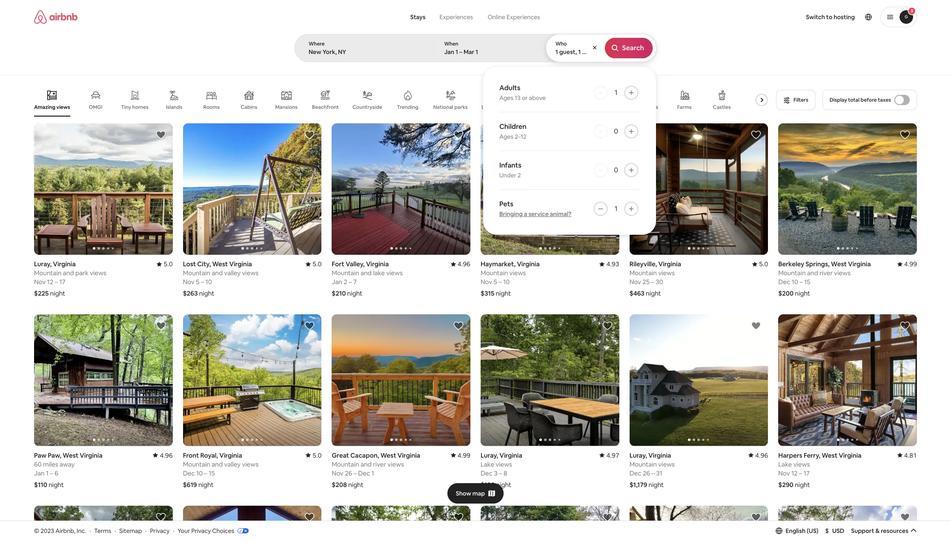Task type: locate. For each thing, give the bounding box(es) containing it.
4.96 for paw paw, west virginia 60 miles away jan 1 – 6 $110 night
[[160, 452, 173, 460]]

virginia inside haymarket, virginia mountain views nov 5 – 10 $315 night
[[517, 260, 540, 268]]

4.99 for berkeley springs, west virginia mountain and river views dec 10 – 15 $200 night
[[904, 260, 917, 268]]

views inside berkeley springs, west virginia mountain and river views dec 10 – 15 $200 night
[[834, 269, 851, 277]]

add to wishlist: great cacapon, west virginia image
[[454, 321, 464, 331]]

1 vertical spatial 4.99
[[458, 452, 471, 460]]

amazing
[[34, 104, 55, 111]]

luray,
[[34, 260, 52, 268], [481, 452, 498, 460], [630, 452, 647, 460]]

$198
[[481, 481, 495, 489]]

60
[[34, 461, 42, 469]]

5.0 out of 5 average rating image
[[157, 260, 173, 268], [753, 260, 768, 268]]

1 horizontal spatial 26
[[643, 470, 650, 478]]

west right cacapon,
[[381, 452, 396, 460]]

add to wishlist: fort valley, virginia image
[[454, 130, 464, 140]]

nov up $263
[[183, 278, 195, 286]]

add to wishlist: haymarket, virginia image
[[602, 130, 613, 140]]

experiences up when
[[440, 13, 473, 21]]

lake up the $198
[[481, 461, 494, 469]]

0 horizontal spatial add to wishlist: luray, virginia image
[[602, 321, 613, 331]]

10 down haymarket,
[[503, 278, 510, 286]]

0 horizontal spatial lake
[[481, 461, 494, 469]]

1 horizontal spatial 4.99
[[904, 260, 917, 268]]

1 vertical spatial jan
[[332, 278, 342, 286]]

None search field
[[295, 0, 657, 235]]

park
[[75, 269, 89, 277]]

ages down "children"
[[500, 133, 514, 141]]

west inside lost city, west virginia mountain and valley views nov 5 – 10 $263 night
[[212, 260, 228, 268]]

4.96 left front
[[160, 452, 173, 460]]

1 horizontal spatial 3
[[911, 8, 913, 14]]

$110
[[34, 481, 47, 489]]

1 vertical spatial ages
[[500, 133, 514, 141]]

1 privacy from the left
[[150, 527, 170, 535]]

mountain down fort
[[332, 269, 359, 277]]

15 inside berkeley springs, west virginia mountain and river views dec 10 – 15 $200 night
[[804, 278, 811, 286]]

lake down harpers
[[779, 461, 792, 469]]

and inside fort valley, virginia mountain and lake views jan 2 – 7 $210 night
[[361, 269, 372, 277]]

jan up "$210"
[[332, 278, 342, 286]]

5.0 out of 5 average rating image left great
[[306, 452, 322, 460]]

river inside berkeley springs, west virginia mountain and river views dec 10 – 15 $200 night
[[820, 269, 833, 277]]

1 horizontal spatial 5
[[494, 278, 497, 286]]

1 horizontal spatial 4.96
[[458, 260, 471, 268]]

jan for paw paw, west virginia 60 miles away jan 1 – 6 $110 night
[[34, 470, 45, 478]]

1 vertical spatial 3
[[494, 470, 498, 478]]

mountain inside rileyville, virginia mountain views nov 25 – 30 $463 night
[[630, 269, 657, 277]]

nov up $225
[[34, 278, 46, 286]]

1 horizontal spatial 2
[[518, 172, 521, 179]]

2 add to wishlist: luray, virginia image from the left
[[751, 321, 762, 331]]

0 horizontal spatial luray,
[[34, 260, 52, 268]]

lake inside harpers ferry, west virginia lake views nov 12 – 17 $290 night
[[779, 461, 792, 469]]

privacy right your
[[191, 527, 211, 535]]

12 inside harpers ferry, west virginia lake views nov 12 – 17 $290 night
[[792, 470, 798, 478]]

10 inside lost city, west virginia mountain and valley views nov 5 – 10 $263 night
[[205, 278, 212, 286]]

mountain down rileyville,
[[630, 269, 657, 277]]

river for springs,
[[820, 269, 833, 277]]

17 inside 'luray, virginia mountain and park views nov 12 – 17 $225 night'
[[59, 278, 65, 286]]

luray, inside luray, virginia lake views dec 3 – 8 $198 night
[[481, 452, 498, 460]]

privacy left your
[[150, 527, 170, 535]]

$225
[[34, 290, 49, 298]]

$200
[[779, 290, 794, 298]]

and inside great cacapon, west virginia mountain and river views nov 26 – dec 1 $208 night
[[361, 461, 372, 469]]

15
[[804, 278, 811, 286], [209, 470, 215, 478]]

guest,
[[559, 48, 577, 56]]

1 horizontal spatial add to wishlist: luray, virginia image
[[751, 321, 762, 331]]

0 horizontal spatial river
[[373, 461, 386, 469]]

mountain down berkeley
[[779, 269, 806, 277]]

– inside haymarket, virginia mountain views nov 5 – 10 $315 night
[[499, 278, 502, 286]]

10 up $619
[[196, 470, 203, 478]]

2 right under
[[518, 172, 521, 179]]

5
[[494, 278, 497, 286], [196, 278, 200, 286]]

2 horizontal spatial jan
[[444, 48, 454, 56]]

2 ages from the top
[[500, 133, 514, 141]]

2 privacy from the left
[[191, 527, 211, 535]]

mountain inside lost city, west virginia mountain and valley views nov 5 – 10 $263 night
[[183, 269, 210, 277]]

– inside 'when jan 1 – mar 1'
[[459, 48, 462, 56]]

0 horizontal spatial 26
[[345, 470, 352, 478]]

– inside harpers ferry, west virginia lake views nov 12 – 17 $290 night
[[799, 470, 802, 478]]

nov inside harpers ferry, west virginia lake views nov 12 – 17 $290 night
[[779, 470, 790, 478]]

1 horizontal spatial lake
[[779, 461, 792, 469]]

mountain up $225
[[34, 269, 61, 277]]

1 horizontal spatial 17
[[804, 470, 810, 478]]

1 vertical spatial 15
[[209, 470, 215, 478]]

night right $225
[[50, 290, 65, 298]]

1 vertical spatial 0
[[614, 166, 618, 175]]

terms
[[94, 527, 111, 535]]

1 lake from the left
[[481, 461, 494, 469]]

night down 6
[[49, 481, 64, 489]]

views inside luray, virginia lake views dec 3 – 8 $198 night
[[496, 461, 512, 469]]

– inside great cacapon, west virginia mountain and river views nov 26 – dec 1 $208 night
[[354, 470, 357, 478]]

west right city,
[[212, 260, 228, 268]]

4.93
[[607, 260, 619, 268]]

1 0 from the top
[[614, 127, 618, 136]]

airbnb,
[[55, 527, 75, 535]]

1 26 from the left
[[345, 470, 352, 478]]

17
[[59, 278, 65, 286], [804, 470, 810, 478]]

5.0 for rileyville, virginia mountain views nov 25 – 30 $463 night
[[759, 260, 768, 268]]

add to wishlist: luray, virginia image
[[602, 321, 613, 331], [751, 321, 762, 331]]

support & resources button
[[851, 528, 917, 535]]

0 vertical spatial 17
[[59, 278, 65, 286]]

adults ages 13 or above
[[500, 83, 546, 102]]

night inside 'luray, virginia mountain and park views nov 12 – 17 $225 night'
[[50, 290, 65, 298]]

filters button
[[776, 90, 816, 110]]

pets bringing a service animal?
[[500, 200, 572, 218]]

0 horizontal spatial 15
[[209, 470, 215, 478]]

5.0 left great
[[313, 452, 322, 460]]

ages inside children ages 2–12
[[500, 133, 514, 141]]

1 vertical spatial add to wishlist: rileyville, virginia image
[[156, 513, 166, 523]]

lake
[[481, 461, 494, 469], [779, 461, 792, 469]]

© 2023 airbnb, inc. ·
[[34, 527, 91, 535]]

26
[[345, 470, 352, 478], [643, 470, 650, 478]]

mountain down haymarket,
[[481, 269, 508, 277]]

night down 8
[[496, 481, 511, 489]]

4.99 for great cacapon, west virginia mountain and river views nov 26 – dec 1 $208 night
[[458, 452, 471, 460]]

10 up $200
[[792, 278, 798, 286]]

berkeley
[[779, 260, 805, 268]]

0 horizontal spatial jan
[[34, 470, 45, 478]]

infants under 2
[[500, 161, 522, 179]]

– inside berkeley springs, west virginia mountain and river views dec 10 – 15 $200 night
[[800, 278, 803, 286]]

0 vertical spatial 3
[[911, 8, 913, 14]]

1 vertical spatial 17
[[804, 470, 810, 478]]

nov inside 'luray, virginia mountain and park views nov 12 – 17 $225 night'
[[34, 278, 46, 286]]

west right ferry, at the bottom of the page
[[822, 452, 838, 460]]

1 horizontal spatial experiences
[[507, 13, 540, 21]]

$
[[826, 528, 829, 535]]

2 horizontal spatial 4.96
[[756, 452, 768, 460]]

west
[[212, 260, 228, 268], [831, 260, 847, 268], [63, 452, 78, 460], [381, 452, 396, 460], [822, 452, 838, 460]]

2
[[518, 172, 521, 179], [344, 278, 347, 286]]

0 vertical spatial 15
[[804, 278, 811, 286]]

jan inside 'when jan 1 – mar 1'
[[444, 48, 454, 56]]

mountain down lost at the left of the page
[[183, 269, 210, 277]]

0 horizontal spatial experiences
[[440, 13, 473, 21]]

night right $200
[[795, 290, 810, 298]]

5.0 left lost at the left of the page
[[164, 260, 173, 268]]

2 5.0 out of 5 average rating image from the top
[[306, 452, 322, 460]]

1 vertical spatial valley
[[224, 461, 241, 469]]

12 for $225
[[47, 278, 53, 286]]

12
[[47, 278, 53, 286], [792, 470, 798, 478]]

1
[[456, 48, 458, 56], [476, 48, 478, 56], [556, 48, 558, 56], [578, 48, 581, 56], [615, 88, 618, 97], [615, 204, 618, 213], [46, 470, 49, 478], [372, 470, 374, 478]]

night inside rileyville, virginia mountain views nov 25 – 30 $463 night
[[646, 290, 661, 298]]

add to wishlist: harpers ferry, west virginia image
[[900, 321, 910, 331]]

2 inside infants under 2
[[518, 172, 521, 179]]

front royal, virginia mountain and valley views dec 10 – 15 $619 night
[[183, 452, 259, 489]]

2 experiences from the left
[[507, 13, 540, 21]]

luray, up $225
[[34, 260, 52, 268]]

river down cacapon,
[[373, 461, 386, 469]]

nov up $290
[[779, 470, 790, 478]]

0 horizontal spatial 5
[[196, 278, 200, 286]]

national
[[433, 104, 453, 111]]

mountain down front
[[183, 461, 210, 469]]

night inside haymarket, virginia mountain views nov 5 – 10 $315 night
[[496, 290, 511, 298]]

fort
[[332, 260, 344, 268]]

dec up the $198
[[481, 470, 493, 478]]

· left your
[[173, 527, 174, 535]]

front
[[183, 452, 199, 460]]

3 · from the left
[[145, 527, 147, 535]]

12 for $290
[[792, 470, 798, 478]]

15 down royal,
[[209, 470, 215, 478]]

jan down when
[[444, 48, 454, 56]]

dec up $1,179
[[630, 470, 642, 478]]

mountain inside 'luray, virginia mountain and park views nov 12 – 17 $225 night'
[[34, 269, 61, 277]]

$1,179
[[630, 481, 647, 489]]

harpers ferry, west virginia lake views nov 12 – 17 $290 night
[[779, 452, 862, 489]]

bringing
[[500, 210, 523, 218]]

adults
[[500, 83, 521, 92]]

0 vertical spatial 4.96 out of 5 average rating image
[[451, 260, 471, 268]]

filters
[[794, 97, 809, 103]]

night down 7
[[347, 290, 363, 298]]

12 up $290
[[792, 470, 798, 478]]

5.0 out of 5 average rating image for rileyville, virginia mountain views nov 25 – 30 $463 night
[[753, 260, 768, 268]]

night right $208
[[348, 481, 364, 489]]

0 horizontal spatial 4.99
[[458, 452, 471, 460]]

0 vertical spatial 12
[[47, 278, 53, 286]]

river
[[820, 269, 833, 277], [373, 461, 386, 469]]

terms · sitemap · privacy ·
[[94, 527, 174, 535]]

15 down springs,
[[804, 278, 811, 286]]

0 horizontal spatial 3
[[494, 470, 498, 478]]

jan inside fort valley, virginia mountain and lake views jan 2 – 7 $210 night
[[332, 278, 342, 286]]

ages
[[500, 94, 514, 102], [500, 133, 514, 141]]

0 vertical spatial 2
[[518, 172, 521, 179]]

nov up $315
[[481, 278, 492, 286]]

· right inc.
[[90, 527, 91, 535]]

experiences
[[440, 13, 473, 21], [507, 13, 540, 21]]

dec up $619
[[183, 470, 195, 478]]

profile element
[[561, 0, 917, 34]]

mountain
[[34, 269, 61, 277], [481, 269, 508, 277], [183, 269, 210, 277], [332, 269, 359, 277], [630, 269, 657, 277], [779, 269, 806, 277], [183, 461, 210, 469], [332, 461, 359, 469], [630, 461, 657, 469]]

0 horizontal spatial 4.96
[[160, 452, 173, 460]]

2 vertical spatial jan
[[34, 470, 45, 478]]

taxes
[[878, 97, 891, 103]]

5 up $315
[[494, 278, 497, 286]]

1 · from the left
[[90, 527, 91, 535]]

views inside luray, virginia mountain views dec 26 – 31 $1,179 night
[[658, 461, 675, 469]]

add to wishlist: rileyville, virginia image down play
[[751, 130, 762, 140]]

river inside great cacapon, west virginia mountain and river views nov 26 – dec 1 $208 night
[[373, 461, 386, 469]]

2 26 from the left
[[643, 470, 650, 478]]

1 horizontal spatial luray,
[[481, 452, 498, 460]]

resources
[[881, 528, 909, 535]]

1 5.0 out of 5 average rating image from the top
[[306, 260, 322, 268]]

night right $290
[[795, 481, 810, 489]]

mountain inside fort valley, virginia mountain and lake views jan 2 – 7 $210 night
[[332, 269, 359, 277]]

12 up $225
[[47, 278, 53, 286]]

views inside fort valley, virginia mountain and lake views jan 2 – 7 $210 night
[[386, 269, 403, 277]]

3 inside luray, virginia lake views dec 3 – 8 $198 night
[[494, 470, 498, 478]]

0 vertical spatial 4.99
[[904, 260, 917, 268]]

sitemap link
[[119, 527, 142, 535]]

west up away
[[63, 452, 78, 460]]

10 inside berkeley springs, west virginia mountain and river views dec 10 – 15 $200 night
[[792, 278, 798, 286]]

·
[[90, 527, 91, 535], [115, 527, 116, 535], [145, 527, 147, 535], [173, 527, 174, 535]]

display total before taxes
[[830, 97, 891, 103]]

dec down cacapon,
[[358, 470, 370, 478]]

$315
[[481, 290, 495, 298]]

1 vertical spatial 2
[[344, 278, 347, 286]]

ski-
[[561, 104, 569, 111]]

2 lake from the left
[[779, 461, 792, 469]]

and inside lost city, west virginia mountain and valley views nov 5 – 10 $263 night
[[212, 269, 223, 277]]

west inside harpers ferry, west virginia lake views nov 12 – 17 $290 night
[[822, 452, 838, 460]]

night right $619
[[198, 481, 214, 489]]

who 1 guest, 1 pet
[[556, 40, 592, 56]]

nov up $208
[[332, 470, 344, 478]]

10 down city,
[[205, 278, 212, 286]]

1 horizontal spatial add to wishlist: rileyville, virginia image
[[751, 130, 762, 140]]

12 inside 'luray, virginia mountain and park views nov 12 – 17 $225 night'
[[47, 278, 53, 286]]

4.96 out of 5 average rating image left front
[[153, 452, 173, 460]]

river down springs,
[[820, 269, 833, 277]]

2 · from the left
[[115, 527, 116, 535]]

1 5.0 out of 5 average rating image from the left
[[157, 260, 173, 268]]

mountain down great
[[332, 461, 359, 469]]

experiences right online
[[507, 13, 540, 21]]

terms link
[[94, 527, 111, 535]]

mountain up 31
[[630, 461, 657, 469]]

1 inside great cacapon, west virginia mountain and river views nov 26 – dec 1 $208 night
[[372, 470, 374, 478]]

when
[[444, 40, 459, 47]]

privacy
[[150, 527, 170, 535], [191, 527, 211, 535]]

26 up $208
[[345, 470, 352, 478]]

0 horizontal spatial 5.0 out of 5 average rating image
[[157, 260, 173, 268]]

1 vertical spatial 12
[[792, 470, 798, 478]]

service
[[529, 210, 549, 218]]

0 vertical spatial add to wishlist: rileyville, virginia image
[[751, 130, 762, 140]]

2 5 from the left
[[196, 278, 200, 286]]

add to wishlist: rileyville, virginia image up privacy link
[[156, 513, 166, 523]]

dec inside front royal, virginia mountain and valley views dec 10 – 15 $619 night
[[183, 470, 195, 478]]

group containing amazing views
[[34, 83, 772, 117]]

· left privacy link
[[145, 527, 147, 535]]

night right $315
[[496, 290, 511, 298]]

4.97
[[607, 452, 619, 460]]

castles
[[713, 104, 731, 111]]

17 inside harpers ferry, west virginia lake views nov 12 – 17 $290 night
[[804, 470, 810, 478]]

add to wishlist: berkeley springs, west virginia image
[[900, 130, 910, 140], [751, 513, 762, 523]]

jan down 60
[[34, 470, 45, 478]]

0 horizontal spatial add to wishlist: berkeley springs, west virginia image
[[751, 513, 762, 523]]

4.96 out of 5 average rating image left haymarket,
[[451, 260, 471, 268]]

0 vertical spatial 0
[[614, 127, 618, 136]]

night right $263
[[199, 290, 214, 298]]

4.96 left harpers
[[756, 452, 768, 460]]

1 horizontal spatial 12
[[792, 470, 798, 478]]

0 horizontal spatial 17
[[59, 278, 65, 286]]

views
[[56, 104, 70, 111], [90, 269, 106, 277], [510, 269, 526, 277], [242, 269, 259, 277], [386, 269, 403, 277], [658, 269, 675, 277], [834, 269, 851, 277], [496, 461, 512, 469], [242, 461, 259, 469], [388, 461, 404, 469], [658, 461, 675, 469], [794, 461, 810, 469]]

2 0 from the top
[[614, 166, 618, 175]]

luray, right 4.99 out of 5 average rating icon
[[481, 452, 498, 460]]

· right terms on the left of page
[[115, 527, 116, 535]]

2 5.0 out of 5 average rating image from the left
[[753, 260, 768, 268]]

0 vertical spatial jan
[[444, 48, 454, 56]]

1 horizontal spatial jan
[[332, 278, 342, 286]]

5.0 out of 5 average rating image left fort
[[306, 260, 322, 268]]

and
[[63, 269, 74, 277], [212, 269, 223, 277], [361, 269, 372, 277], [807, 269, 818, 277], [212, 461, 223, 469], [361, 461, 372, 469]]

and inside 'luray, virginia mountain and park views nov 12 – 17 $225 night'
[[63, 269, 74, 277]]

west for springs,
[[831, 260, 847, 268]]

4.96
[[458, 260, 471, 268], [160, 452, 173, 460], [756, 452, 768, 460]]

dec up $200
[[779, 278, 791, 286]]

ages for children
[[500, 133, 514, 141]]

17 for lake
[[804, 470, 810, 478]]

2 left 7
[[344, 278, 347, 286]]

national parks
[[433, 104, 468, 111]]

valley inside lost city, west virginia mountain and valley views nov 5 – 10 $263 night
[[224, 269, 241, 277]]

luray, right 4.97
[[630, 452, 647, 460]]

west inside great cacapon, west virginia mountain and river views nov 26 – dec 1 $208 night
[[381, 452, 396, 460]]

1 horizontal spatial river
[[820, 269, 833, 277]]

0 horizontal spatial 4.96 out of 5 average rating image
[[153, 452, 173, 460]]

0 vertical spatial ages
[[500, 94, 514, 102]]

great
[[332, 452, 349, 460]]

or
[[522, 94, 528, 102]]

4.96 left haymarket,
[[458, 260, 471, 268]]

1 horizontal spatial privacy
[[191, 527, 211, 535]]

luray, inside 'luray, virginia mountain and park views nov 12 – 17 $225 night'
[[34, 260, 52, 268]]

0 horizontal spatial 2
[[344, 278, 347, 286]]

4.96 out of 5 average rating image
[[451, 260, 471, 268], [153, 452, 173, 460]]

0 for infants
[[614, 166, 618, 175]]

night down 30
[[646, 290, 661, 298]]

1 vertical spatial river
[[373, 461, 386, 469]]

0 vertical spatial 5.0 out of 5 average rating image
[[306, 260, 322, 268]]

1 horizontal spatial 5.0 out of 5 average rating image
[[753, 260, 768, 268]]

0 horizontal spatial 12
[[47, 278, 53, 286]]

nov inside lost city, west virginia mountain and valley views nov 5 – 10 $263 night
[[183, 278, 195, 286]]

add to wishlist: rileyville, virginia image
[[751, 130, 762, 140], [156, 513, 166, 523]]

5.0 left berkeley
[[759, 260, 768, 268]]

1 vertical spatial 4.96 out of 5 average rating image
[[153, 452, 173, 460]]

26 left 31
[[643, 470, 650, 478]]

what can we help you find? tab list
[[404, 9, 480, 26]]

haymarket, virginia mountain views nov 5 – 10 $315 night
[[481, 260, 540, 298]]

1 experiences from the left
[[440, 13, 473, 21]]

5.0 for luray, virginia mountain and park views nov 12 – 17 $225 night
[[164, 260, 173, 268]]

1 horizontal spatial 4.96 out of 5 average rating image
[[451, 260, 471, 268]]

4.81
[[904, 452, 917, 460]]

5.0 left fort
[[313, 260, 322, 268]]

cabins
[[241, 104, 257, 111]]

5.0 out of 5 average rating image for front royal, virginia mountain and valley views dec 10 – 15 $619 night
[[306, 452, 322, 460]]

5 up $263
[[196, 278, 200, 286]]

lost
[[183, 260, 196, 268]]

experiences inside button
[[440, 13, 473, 21]]

ages down "adults" at the right of the page
[[500, 94, 514, 102]]

1 ages from the top
[[500, 94, 514, 102]]

1 add to wishlist: luray, virginia image from the left
[[602, 321, 613, 331]]

ski-in/out
[[561, 104, 584, 111]]

add to wishlist: luray, virginia image
[[156, 130, 166, 140]]

above
[[529, 94, 546, 102]]

2 horizontal spatial luray,
[[630, 452, 647, 460]]

5.0 out of 5 average rating image left berkeley
[[753, 260, 768, 268]]

nov left 25
[[630, 278, 641, 286]]

mansions
[[275, 104, 298, 111]]

virginia inside berkeley springs, west virginia mountain and river views dec 10 – 15 $200 night
[[848, 260, 871, 268]]

1 horizontal spatial add to wishlist: berkeley springs, west virginia image
[[900, 130, 910, 140]]

none search field containing adults
[[295, 0, 657, 235]]

5 inside lost city, west virginia mountain and valley views nov 5 – 10 $263 night
[[196, 278, 200, 286]]

jan inside paw paw, west virginia 60 miles away jan 1 – 6 $110 night
[[34, 470, 45, 478]]

0 vertical spatial river
[[820, 269, 833, 277]]

4.96 out of 5 average rating image for fort valley, virginia mountain and lake views jan 2 – 7 $210 night
[[451, 260, 471, 268]]

–
[[459, 48, 462, 56], [55, 278, 58, 286], [499, 278, 502, 286], [201, 278, 204, 286], [349, 278, 352, 286], [651, 278, 654, 286], [800, 278, 803, 286], [50, 470, 53, 478], [499, 470, 502, 478], [204, 470, 207, 478], [354, 470, 357, 478], [652, 470, 655, 478], [799, 470, 802, 478]]

english (us)
[[786, 528, 819, 535]]

luray, inside luray, virginia mountain views dec 26 – 31 $1,179 night
[[630, 452, 647, 460]]

nov
[[34, 278, 46, 286], [481, 278, 492, 286], [183, 278, 195, 286], [630, 278, 641, 286], [332, 470, 344, 478], [779, 470, 790, 478]]

1 5 from the left
[[494, 278, 497, 286]]

5.0 out of 5 average rating image left lost at the left of the page
[[157, 260, 173, 268]]

group
[[34, 83, 772, 117], [34, 124, 173, 255], [183, 124, 322, 255], [332, 124, 609, 255], [481, 124, 619, 255], [630, 124, 768, 255], [779, 124, 917, 255], [34, 315, 173, 447], [183, 315, 322, 447], [332, 315, 471, 447], [481, 315, 619, 447], [630, 315, 768, 447], [779, 315, 917, 447], [34, 506, 173, 542], [183, 506, 322, 542], [332, 506, 471, 542], [481, 506, 619, 542], [630, 506, 768, 542], [779, 506, 917, 542]]

virginia
[[53, 260, 76, 268], [517, 260, 540, 268], [229, 260, 252, 268], [366, 260, 389, 268], [659, 260, 681, 268], [848, 260, 871, 268], [80, 452, 103, 460], [500, 452, 522, 460], [219, 452, 242, 460], [398, 452, 420, 460], [649, 452, 671, 460], [839, 452, 862, 460]]

west right springs,
[[831, 260, 847, 268]]

support
[[851, 528, 874, 535]]

5.0 out of 5 average rating image
[[306, 260, 322, 268], [306, 452, 322, 460]]

virginia inside front royal, virginia mountain and valley views dec 10 – 15 $619 night
[[219, 452, 242, 460]]

1 valley from the top
[[224, 269, 241, 277]]

jan
[[444, 48, 454, 56], [332, 278, 342, 286], [34, 470, 45, 478]]

5.0
[[164, 260, 173, 268], [313, 260, 322, 268], [759, 260, 768, 268], [313, 452, 322, 460]]

ages inside the adults ages 13 or above
[[500, 94, 514, 102]]

virginia inside fort valley, virginia mountain and lake views jan 2 – 7 $210 night
[[366, 260, 389, 268]]

0 vertical spatial valley
[[224, 269, 241, 277]]

1 horizontal spatial 15
[[804, 278, 811, 286]]

tiny homes
[[121, 104, 149, 111]]

1 vertical spatial 5.0 out of 5 average rating image
[[306, 452, 322, 460]]

night down 31
[[649, 481, 664, 489]]

0 horizontal spatial privacy
[[150, 527, 170, 535]]

2 valley from the top
[[224, 461, 241, 469]]



Task type: vqa. For each thing, say whether or not it's contained in the screenshot.


Task type: describe. For each thing, give the bounding box(es) containing it.
– inside rileyville, virginia mountain views nov 25 – 30 $463 night
[[651, 278, 654, 286]]

luray, virginia mountain and park views nov 12 – 17 $225 night
[[34, 260, 106, 298]]

nov inside great cacapon, west virginia mountain and river views nov 26 – dec 1 $208 night
[[332, 470, 344, 478]]

and inside front royal, virginia mountain and valley views dec 10 – 15 $619 night
[[212, 461, 223, 469]]

virginia inside paw paw, west virginia 60 miles away jan 1 – 6 $110 night
[[80, 452, 103, 460]]

treehouses
[[519, 104, 547, 111]]

children
[[500, 122, 527, 131]]

great cacapon, west virginia mountain and river views nov 26 – dec 1 $208 night
[[332, 452, 420, 489]]

countryside
[[353, 104, 382, 111]]

add to wishlist: great cacapon, west virginia image
[[305, 513, 315, 523]]

ages for adults
[[500, 94, 514, 102]]

4.97 out of 5 average rating image
[[600, 452, 619, 460]]

night inside harpers ferry, west virginia lake views nov 12 – 17 $290 night
[[795, 481, 810, 489]]

fort valley, virginia mountain and lake views jan 2 – 7 $210 night
[[332, 260, 403, 298]]

$208
[[332, 481, 347, 489]]

lake inside luray, virginia lake views dec 3 – 8 $198 night
[[481, 461, 494, 469]]

virginia inside rileyville, virginia mountain views nov 25 – 30 $463 night
[[659, 260, 681, 268]]

night inside luray, virginia lake views dec 3 – 8 $198 night
[[496, 481, 511, 489]]

paw,
[[48, 452, 61, 460]]

mountain inside luray, virginia mountain views dec 26 – 31 $1,179 night
[[630, 461, 657, 469]]

stays button
[[404, 9, 432, 26]]

stays
[[410, 13, 426, 21]]

pets
[[500, 200, 514, 209]]

lake
[[373, 269, 385, 277]]

dec inside great cacapon, west virginia mountain and river views nov 26 – dec 1 $208 night
[[358, 470, 370, 478]]

switch to hosting link
[[801, 8, 860, 26]]

nov inside rileyville, virginia mountain views nov 25 – 30 $463 night
[[630, 278, 641, 286]]

2 inside fort valley, virginia mountain and lake views jan 2 – 7 $210 night
[[344, 278, 347, 286]]

luray, for luray, virginia mountain and park views nov 12 – 17 $225 night
[[34, 260, 52, 268]]

river for cacapon,
[[373, 461, 386, 469]]

cacapon,
[[351, 452, 379, 460]]

virginia inside harpers ferry, west virginia lake views nov 12 – 17 $290 night
[[839, 452, 862, 460]]

west for ferry,
[[822, 452, 838, 460]]

online experiences link
[[480, 9, 548, 26]]

virginia inside lost city, west virginia mountain and valley views nov 5 – 10 $263 night
[[229, 260, 252, 268]]

views inside harpers ferry, west virginia lake views nov 12 – 17 $290 night
[[794, 461, 810, 469]]

nov inside haymarket, virginia mountain views nov 5 – 10 $315 night
[[481, 278, 492, 286]]

night inside great cacapon, west virginia mountain and river views nov 26 – dec 1 $208 night
[[348, 481, 364, 489]]

virginia inside luray, virginia lake views dec 3 – 8 $198 night
[[500, 452, 522, 460]]

3 button
[[881, 7, 917, 27]]

add to wishlist: quicksburg, virginia image
[[602, 513, 613, 523]]

omg!
[[89, 104, 103, 111]]

2023
[[41, 527, 54, 535]]

1 inside paw paw, west virginia 60 miles away jan 1 – 6 $110 night
[[46, 470, 49, 478]]

dec inside berkeley springs, west virginia mountain and river views dec 10 – 15 $200 night
[[779, 278, 791, 286]]

valley,
[[346, 260, 365, 268]]

– inside luray, virginia lake views dec 3 – 8 $198 night
[[499, 470, 502, 478]]

harpers
[[779, 452, 803, 460]]

jan for fort valley, virginia mountain and lake views jan 2 – 7 $210 night
[[332, 278, 342, 286]]

8
[[504, 470, 507, 478]]

6
[[55, 470, 58, 478]]

lost city, west virginia mountain and valley views nov 5 – 10 $263 night
[[183, 260, 259, 298]]

night inside berkeley springs, west virginia mountain and river views dec 10 – 15 $200 night
[[795, 290, 810, 298]]

display
[[830, 97, 847, 103]]

show map button
[[447, 484, 504, 504]]

infants
[[500, 161, 522, 170]]

switch
[[806, 13, 825, 21]]

virginia inside 'luray, virginia mountain and park views nov 12 – 17 $225 night'
[[53, 260, 76, 268]]

luray, virginia lake views dec 3 – 8 $198 night
[[481, 452, 522, 489]]

– inside luray, virginia mountain views dec 26 – 31 $1,179 night
[[652, 470, 655, 478]]

online experiences
[[488, 13, 540, 21]]

views inside lost city, west virginia mountain and valley views nov 5 – 10 $263 night
[[242, 269, 259, 277]]

5.0 for lost city, west virginia mountain and valley views nov 5 – 10 $263 night
[[313, 260, 322, 268]]

add to wishlist: paw paw, west virginia image
[[156, 321, 166, 331]]

$463
[[630, 290, 645, 298]]

children ages 2–12
[[500, 122, 527, 141]]

city,
[[197, 260, 211, 268]]

virginia inside luray, virginia mountain views dec 26 – 31 $1,179 night
[[649, 452, 671, 460]]

privacy link
[[150, 527, 170, 535]]

mountain inside haymarket, virginia mountain views nov 5 – 10 $315 night
[[481, 269, 508, 277]]

night inside lost city, west virginia mountain and valley views nov 5 – 10 $263 night
[[199, 290, 214, 298]]

$619
[[183, 481, 197, 489]]

4 · from the left
[[173, 527, 174, 535]]

17 for park
[[59, 278, 65, 286]]

4.99 out of 5 average rating image
[[451, 452, 471, 460]]

views inside front royal, virginia mountain and valley views dec 10 – 15 $619 night
[[242, 461, 259, 469]]

total
[[848, 97, 860, 103]]

&
[[876, 528, 880, 535]]

4.96 out of 5 average rating image
[[749, 452, 768, 460]]

rileyville, virginia mountain views nov 25 – 30 $463 night
[[630, 260, 681, 298]]

5.0 for front royal, virginia mountain and valley views dec 10 – 15 $619 night
[[313, 452, 322, 460]]

4.81 out of 5 average rating image
[[898, 452, 917, 460]]

10 inside haymarket, virginia mountain views nov 5 – 10 $315 night
[[503, 278, 510, 286]]

mountain inside great cacapon, west virginia mountain and river views nov 26 – dec 1 $208 night
[[332, 461, 359, 469]]

and inside berkeley springs, west virginia mountain and river views dec 10 – 15 $200 night
[[807, 269, 818, 277]]

luray, for luray, virginia mountain views dec 26 – 31 $1,179 night
[[630, 452, 647, 460]]

10 inside front royal, virginia mountain and valley views dec 10 – 15 $619 night
[[196, 470, 203, 478]]

farms
[[677, 104, 692, 111]]

bringing a service animal? button
[[500, 210, 572, 218]]

3 inside dropdown button
[[911, 8, 913, 14]]

views inside haymarket, virginia mountain views nov 5 – 10 $315 night
[[510, 269, 526, 277]]

mountain inside berkeley springs, west virginia mountain and river views dec 10 – 15 $200 night
[[779, 269, 806, 277]]

haymarket,
[[481, 260, 516, 268]]

– inside paw paw, west virginia 60 miles away jan 1 – 6 $110 night
[[50, 470, 53, 478]]

paw
[[34, 452, 46, 460]]

when jan 1 – mar 1
[[444, 40, 478, 56]]

sitemap
[[119, 527, 142, 535]]

inc.
[[77, 527, 86, 535]]

©
[[34, 527, 39, 535]]

7
[[353, 278, 357, 286]]

views inside 'luray, virginia mountain and park views nov 12 – 17 $225 night'
[[90, 269, 106, 277]]

night inside front royal, virginia mountain and valley views dec 10 – 15 $619 night
[[198, 481, 214, 489]]

15 inside front royal, virginia mountain and valley views dec 10 – 15 $619 night
[[209, 470, 215, 478]]

add to wishlist: lost city, west virginia image
[[305, 130, 315, 140]]

support & resources
[[851, 528, 909, 535]]

where
[[309, 40, 325, 47]]

night inside fort valley, virginia mountain and lake views jan 2 – 7 $210 night
[[347, 290, 363, 298]]

your privacy choices link
[[178, 527, 249, 536]]

night inside paw paw, west virginia 60 miles away jan 1 – 6 $110 night
[[49, 481, 64, 489]]

switch to hosting
[[806, 13, 855, 21]]

tiny
[[121, 104, 131, 111]]

add to wishlist: luray, virginia image for 4.97
[[602, 321, 613, 331]]

stays tab panel
[[295, 34, 657, 235]]

choices
[[212, 527, 234, 535]]

west for city,
[[212, 260, 228, 268]]

views inside rileyville, virginia mountain views nov 25 – 30 $463 night
[[658, 269, 675, 277]]

night inside luray, virginia mountain views dec 26 – 31 $1,179 night
[[649, 481, 664, 489]]

add to wishlist: waterford, virginia image
[[454, 513, 464, 523]]

dec inside luray, virginia mountain views dec 26 – 31 $1,179 night
[[630, 470, 642, 478]]

west for cacapon,
[[381, 452, 396, 460]]

a-frames
[[636, 104, 658, 111]]

1 vertical spatial add to wishlist: berkeley springs, west virginia image
[[751, 513, 762, 523]]

rooms
[[203, 104, 220, 111]]

13
[[515, 94, 521, 102]]

$210
[[332, 290, 346, 298]]

5.0 out of 5 average rating image for lost city, west virginia mountain and valley views nov 5 – 10 $263 night
[[306, 260, 322, 268]]

– inside lost city, west virginia mountain and valley views nov 5 – 10 $263 night
[[201, 278, 204, 286]]

– inside front royal, virginia mountain and valley views dec 10 – 15 $619 night
[[204, 470, 207, 478]]

4.99 out of 5 average rating image
[[898, 260, 917, 268]]

25
[[643, 278, 650, 286]]

0 horizontal spatial add to wishlist: rileyville, virginia image
[[156, 513, 166, 523]]

– inside 'luray, virginia mountain and park views nov 12 – 17 $225 night'
[[55, 278, 58, 286]]

your privacy choices
[[178, 527, 234, 535]]

views inside great cacapon, west virginia mountain and river views nov 26 – dec 1 $208 night
[[388, 461, 404, 469]]

privacy inside "link"
[[191, 527, 211, 535]]

5 inside haymarket, virginia mountain views nov 5 – 10 $315 night
[[494, 278, 497, 286]]

a-
[[636, 104, 642, 111]]

4.96 for fort valley, virginia mountain and lake views jan 2 – 7 $210 night
[[458, 260, 471, 268]]

rileyville,
[[630, 260, 657, 268]]

0 for children
[[614, 127, 618, 136]]

west for paw,
[[63, 452, 78, 460]]

ferry,
[[804, 452, 821, 460]]

add to wishlist: basye, virginia image
[[900, 513, 910, 523]]

paw paw, west virginia 60 miles away jan 1 – 6 $110 night
[[34, 452, 103, 489]]

add to wishlist: luray, virginia image for 4.96
[[751, 321, 762, 331]]

0 vertical spatial add to wishlist: berkeley springs, west virginia image
[[900, 130, 910, 140]]

2–12
[[515, 133, 527, 141]]

4.93 out of 5 average rating image
[[600, 260, 619, 268]]

english
[[786, 528, 806, 535]]

4.96 for luray, virginia mountain views dec 26 – 31 $1,179 night
[[756, 452, 768, 460]]

homes
[[132, 104, 149, 111]]

virginia inside great cacapon, west virginia mountain and river views nov 26 – dec 1 $208 night
[[398, 452, 420, 460]]

berkeley springs, west virginia mountain and river views dec 10 – 15 $200 night
[[779, 260, 871, 298]]

26 inside great cacapon, west virginia mountain and river views nov 26 – dec 1 $208 night
[[345, 470, 352, 478]]

dec inside luray, virginia lake views dec 3 – 8 $198 night
[[481, 470, 493, 478]]

26 inside luray, virginia mountain views dec 26 – 31 $1,179 night
[[643, 470, 650, 478]]

Where field
[[309, 48, 420, 56]]

$290
[[779, 481, 794, 489]]

miles
[[43, 461, 58, 469]]

to
[[827, 13, 833, 21]]

luray, for luray, virginia lake views dec 3 – 8 $198 night
[[481, 452, 498, 460]]

add to wishlist: front royal, virginia image
[[305, 321, 315, 331]]

30
[[656, 278, 663, 286]]

– inside fort valley, virginia mountain and lake views jan 2 – 7 $210 night
[[349, 278, 352, 286]]

mountain inside front royal, virginia mountain and valley views dec 10 – 15 $619 night
[[183, 461, 210, 469]]

hosting
[[834, 13, 855, 21]]

5.0 out of 5 average rating image for luray, virginia mountain and park views nov 12 – 17 $225 night
[[157, 260, 173, 268]]

english (us) button
[[776, 528, 819, 535]]

4.96 out of 5 average rating image for paw paw, west virginia 60 miles away jan 1 – 6 $110 night
[[153, 452, 173, 460]]

amazing views
[[34, 104, 70, 111]]

valley inside front royal, virginia mountain and valley views dec 10 – 15 $619 night
[[224, 461, 241, 469]]



